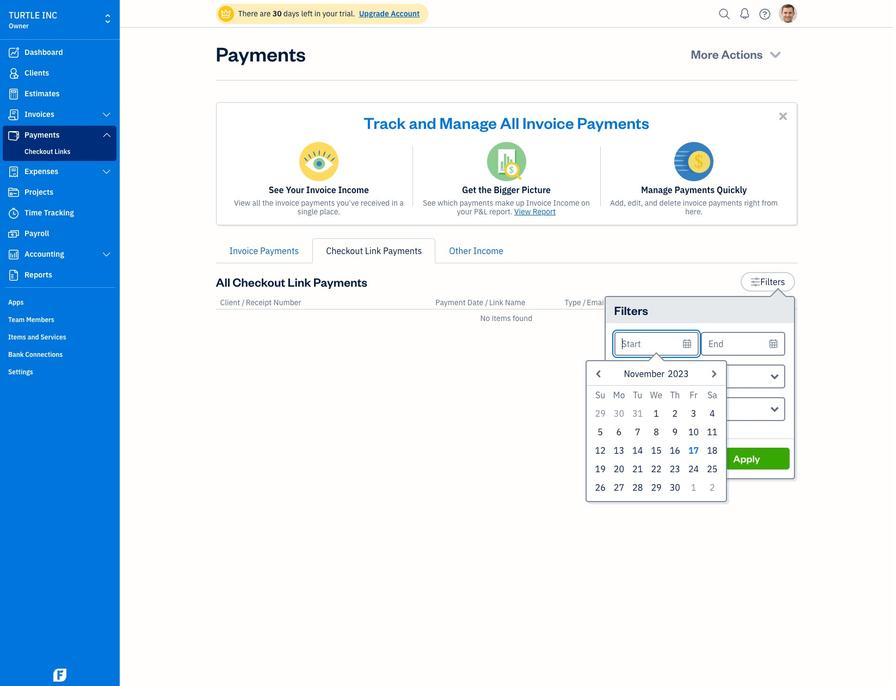 Task type: describe. For each thing, give the bounding box(es) containing it.
17
[[688, 445, 699, 456]]

1 horizontal spatial 30 button
[[666, 478, 684, 497]]

/ for type
[[583, 298, 586, 307]]

accounting link
[[3, 245, 116, 264]]

7
[[635, 427, 640, 438]]

31 button
[[628, 404, 647, 423]]

19 button
[[591, 460, 610, 478]]

report image
[[7, 270, 20, 281]]

actions
[[721, 46, 763, 61]]

a
[[400, 198, 404, 208]]

estimates
[[24, 89, 60, 99]]

we
[[650, 390, 663, 401]]

upgrade
[[359, 9, 389, 19]]

clear button
[[614, 448, 700, 470]]

9 button
[[666, 423, 684, 441]]

items
[[8, 333, 26, 341]]

19
[[595, 464, 606, 475]]

Start date in MM/DD/YYYY format text field
[[614, 332, 699, 356]]

30 for top the 30 button
[[614, 408, 624, 419]]

25 button
[[703, 460, 722, 478]]

and for manage
[[409, 112, 436, 133]]

see your invoice income image
[[299, 142, 338, 181]]

estimate image
[[7, 89, 20, 100]]

22
[[651, 464, 662, 475]]

time
[[24, 208, 42, 218]]

link inside 'link'
[[365, 245, 381, 256]]

28
[[632, 482, 643, 493]]

0 vertical spatial 30 button
[[610, 404, 628, 423]]

chart image
[[7, 249, 20, 260]]

place.
[[320, 207, 340, 217]]

timer image
[[7, 208, 20, 219]]

5
[[598, 427, 603, 438]]

0 vertical spatial 30
[[273, 9, 282, 19]]

payroll link
[[3, 224, 116, 244]]

24
[[688, 464, 699, 475]]

get the bigger picture image
[[487, 142, 526, 181]]

see which payments make up invoice income on your p&l report.
[[423, 198, 590, 217]]

projects
[[24, 187, 53, 197]]

21 button
[[628, 460, 647, 478]]

team members
[[8, 316, 54, 324]]

11 button
[[703, 423, 722, 441]]

su
[[595, 390, 605, 401]]

single
[[298, 207, 318, 217]]

23 button
[[666, 460, 684, 478]]

10 button
[[684, 423, 703, 441]]

and inside manage payments quickly add, edit, and delete invoice payments right from here.
[[645, 198, 658, 208]]

track
[[364, 112, 406, 133]]

invoice for payments
[[683, 198, 707, 208]]

20 button
[[610, 460, 628, 478]]

1 vertical spatial link
[[288, 274, 311, 290]]

notifications image
[[736, 3, 753, 24]]

tracking
[[44, 208, 74, 218]]

checkout links
[[24, 147, 70, 156]]

0 vertical spatial all
[[500, 112, 519, 133]]

dashboard link
[[3, 43, 116, 63]]

fr
[[690, 390, 698, 401]]

invoice inside invoice payments link
[[229, 245, 258, 256]]

/ for client
[[242, 298, 245, 307]]

which
[[437, 198, 458, 208]]

left
[[301, 9, 313, 19]]

on
[[581, 198, 590, 208]]

1 horizontal spatial view
[[514, 207, 531, 217]]

0 horizontal spatial all
[[216, 274, 230, 290]]

End date in MM/DD/YYYY format text field
[[701, 332, 785, 356]]

number
[[273, 298, 301, 307]]

1 horizontal spatial checkout
[[233, 274, 285, 290]]

payments inside see which payments make up invoice income on your p&l report.
[[460, 198, 493, 208]]

12 button
[[591, 441, 610, 460]]

trial.
[[339, 9, 355, 19]]

7 button
[[628, 423, 647, 441]]

2 / from the left
[[485, 298, 488, 307]]

dashboard
[[24, 47, 63, 57]]

crown image
[[220, 8, 232, 19]]

dashboard image
[[7, 47, 20, 58]]

invoice for your
[[275, 198, 299, 208]]

chevrondown image
[[768, 46, 783, 61]]

6 button
[[610, 423, 628, 441]]

reports
[[24, 270, 52, 280]]

report
[[533, 207, 556, 217]]

services
[[41, 333, 66, 341]]

time tracking link
[[3, 204, 116, 223]]

all
[[252, 198, 260, 208]]

receipt
[[246, 298, 272, 307]]

delete
[[659, 198, 681, 208]]

2 horizontal spatial link
[[489, 298, 503, 307]]

received
[[361, 198, 390, 208]]

upgrade account link
[[357, 9, 420, 19]]

close image
[[777, 110, 789, 122]]

the inside see your invoice income view all the invoice payments you've received in a single place.
[[262, 198, 273, 208]]

members
[[26, 316, 54, 324]]

owner
[[9, 22, 29, 30]]

links
[[55, 147, 70, 156]]

see for which
[[423, 198, 436, 208]]

23
[[670, 464, 680, 475]]

3 button
[[684, 404, 703, 423]]

items and services
[[8, 333, 66, 341]]

inc
[[42, 10, 57, 21]]

apps
[[8, 298, 24, 306]]

p&l
[[474, 207, 487, 217]]

payments for income
[[301, 198, 335, 208]]

16 button
[[666, 441, 684, 460]]

no items found
[[480, 313, 532, 323]]

no
[[480, 313, 490, 323]]

0 horizontal spatial your
[[322, 9, 338, 19]]

26 button
[[591, 478, 610, 497]]

get
[[462, 184, 476, 195]]

email
[[587, 298, 606, 307]]

see your invoice income view all the invoice payments you've received in a single place.
[[234, 184, 404, 217]]

0 vertical spatial 29 button
[[591, 404, 610, 423]]

time tracking
[[24, 208, 74, 218]]

27 button
[[610, 478, 628, 497]]

go to help image
[[756, 6, 774, 22]]

filters inside dropdown button
[[760, 276, 785, 287]]

payments inside manage payments quickly add, edit, and delete invoice payments right from here.
[[675, 184, 715, 195]]

days
[[283, 9, 299, 19]]

chevron large down image for accounting
[[102, 250, 112, 259]]

you've
[[337, 198, 359, 208]]

sa
[[707, 390, 717, 401]]

clear
[[645, 452, 669, 465]]

see for your
[[269, 184, 284, 195]]

in inside see your invoice income view all the invoice payments you've received in a single place.
[[392, 198, 398, 208]]

13 button
[[610, 441, 628, 460]]

checkout for checkout links
[[24, 147, 53, 156]]

settings link
[[3, 364, 116, 380]]

0 horizontal spatial 2
[[672, 408, 678, 419]]

view report
[[514, 207, 556, 217]]

0 horizontal spatial 1 button
[[647, 404, 666, 423]]

freshbooks image
[[51, 669, 69, 682]]

3
[[691, 408, 696, 419]]

0 vertical spatial type
[[565, 298, 581, 307]]

22 button
[[647, 460, 666, 478]]



Task type: locate. For each thing, give the bounding box(es) containing it.
1 horizontal spatial manage
[[641, 184, 673, 195]]

payment
[[435, 298, 466, 307], [622, 371, 656, 382]]

1 vertical spatial type
[[658, 371, 677, 382]]

3 chevron large down image from the top
[[102, 168, 112, 176]]

your left p&l
[[457, 207, 472, 217]]

0 horizontal spatial manage
[[439, 112, 497, 133]]

type inside field
[[658, 371, 677, 382]]

payments inside main element
[[24, 130, 60, 140]]

1 button down the we
[[647, 404, 666, 423]]

0 horizontal spatial 30 button
[[610, 404, 628, 423]]

apps link
[[3, 294, 116, 310]]

settings image
[[750, 275, 760, 288]]

invoice payments link
[[216, 238, 313, 263]]

5 button
[[591, 423, 610, 441]]

1 vertical spatial 2
[[710, 482, 715, 493]]

0 vertical spatial payment
[[435, 298, 466, 307]]

all up client
[[216, 274, 230, 290]]

0 horizontal spatial filters
[[614, 303, 648, 318]]

1 up 8
[[654, 408, 659, 419]]

1 horizontal spatial type
[[658, 371, 677, 382]]

1 vertical spatial filters
[[614, 303, 648, 318]]

your left trial.
[[322, 9, 338, 19]]

see
[[269, 184, 284, 195], [423, 198, 436, 208]]

0 vertical spatial see
[[269, 184, 284, 195]]

1 vertical spatial 29 button
[[647, 478, 666, 497]]

0 horizontal spatial payments
[[301, 198, 335, 208]]

payment type
[[622, 371, 677, 382]]

see inside see which payments make up invoice income on your p&l report.
[[423, 198, 436, 208]]

items
[[492, 313, 511, 323]]

filters button
[[741, 272, 795, 292]]

invoice inside see your invoice income view all the invoice payments you've received in a single place.
[[275, 198, 299, 208]]

0 horizontal spatial invoice
[[275, 198, 299, 208]]

0 horizontal spatial payment
[[435, 298, 466, 307]]

grid containing su
[[591, 386, 722, 497]]

payments for add,
[[709, 198, 742, 208]]

payment left date
[[435, 298, 466, 307]]

2 vertical spatial and
[[28, 333, 39, 341]]

0 horizontal spatial in
[[314, 9, 321, 19]]

type / email
[[565, 298, 606, 307]]

1 vertical spatial 1
[[691, 482, 696, 493]]

view inside see your invoice income view all the invoice payments you've received in a single place.
[[234, 198, 251, 208]]

16
[[670, 445, 680, 456]]

1 vertical spatial income
[[553, 198, 579, 208]]

1 vertical spatial 30
[[614, 408, 624, 419]]

0 horizontal spatial 29
[[595, 408, 606, 419]]

29 up 5
[[595, 408, 606, 419]]

0 horizontal spatial 2 button
[[666, 404, 684, 423]]

type left email
[[565, 298, 581, 307]]

invoice image
[[7, 109, 20, 120]]

chevron large down image up the checkout links link
[[102, 131, 112, 139]]

in left a
[[392, 198, 398, 208]]

1 horizontal spatial payments
[[460, 198, 493, 208]]

see inside see your invoice income view all the invoice payments you've received in a single place.
[[269, 184, 284, 195]]

income inside see which payments make up invoice income on your p&l report.
[[553, 198, 579, 208]]

payments
[[301, 198, 335, 208], [460, 198, 493, 208], [709, 198, 742, 208]]

2 horizontal spatial checkout
[[326, 245, 363, 256]]

main element
[[0, 0, 147, 686]]

15
[[651, 445, 662, 456]]

checkout inside 'link'
[[326, 245, 363, 256]]

there are 30 days left in your trial. upgrade account
[[238, 9, 420, 19]]

9
[[672, 427, 678, 438]]

4 button
[[703, 404, 722, 423]]

1 horizontal spatial payment
[[622, 371, 656, 382]]

and for services
[[28, 333, 39, 341]]

15 button
[[647, 441, 666, 460]]

in right left
[[314, 9, 321, 19]]

1 down 24
[[691, 482, 696, 493]]

1 invoice from the left
[[275, 198, 299, 208]]

search image
[[716, 6, 733, 22]]

chevron large down image for payments
[[102, 131, 112, 139]]

and right track
[[409, 112, 436, 133]]

checkout up expenses
[[24, 147, 53, 156]]

1 button down 24
[[684, 478, 703, 497]]

th
[[670, 390, 680, 401]]

2 vertical spatial 30
[[670, 482, 680, 493]]

chevron large down image down the checkout links link
[[102, 168, 112, 176]]

1 horizontal spatial your
[[457, 207, 472, 217]]

bigger
[[494, 184, 520, 195]]

1 vertical spatial payment
[[622, 371, 656, 382]]

1 horizontal spatial invoice
[[683, 198, 707, 208]]

checkout inside main element
[[24, 147, 53, 156]]

1 horizontal spatial 29
[[651, 482, 662, 493]]

grid
[[591, 386, 722, 497]]

2 payments from the left
[[460, 198, 493, 208]]

1 vertical spatial manage
[[641, 184, 673, 195]]

and right 'items'
[[28, 333, 39, 341]]

1 horizontal spatial filters
[[760, 276, 785, 287]]

31
[[632, 408, 643, 419]]

your
[[286, 184, 304, 195]]

25
[[707, 464, 717, 475]]

here.
[[685, 207, 703, 217]]

1 vertical spatial checkout
[[326, 245, 363, 256]]

link down received
[[365, 245, 381, 256]]

your
[[322, 9, 338, 19], [457, 207, 472, 217]]

1 horizontal spatial see
[[423, 198, 436, 208]]

checkout for checkout link payments
[[326, 245, 363, 256]]

30 button up 6
[[610, 404, 628, 423]]

1 vertical spatial 1 button
[[684, 478, 703, 497]]

8 button
[[647, 423, 666, 441]]

1 vertical spatial your
[[457, 207, 472, 217]]

1 / from the left
[[242, 298, 245, 307]]

0 vertical spatial manage
[[439, 112, 497, 133]]

view right make
[[514, 207, 531, 217]]

1 horizontal spatial link
[[365, 245, 381, 256]]

chevron large down image up reports link
[[102, 250, 112, 259]]

team
[[8, 316, 25, 324]]

0 horizontal spatial link
[[288, 274, 311, 290]]

invoices
[[24, 109, 54, 119]]

/ for amount
[[767, 298, 770, 307]]

1 horizontal spatial income
[[473, 245, 503, 256]]

payments inside manage payments quickly add, edit, and delete invoice payments right from here.
[[709, 198, 742, 208]]

30 down mo
[[614, 408, 624, 419]]

manage payments quickly image
[[674, 142, 714, 181]]

chevron large down image for expenses
[[102, 168, 112, 176]]

apply button
[[704, 448, 789, 470]]

1 horizontal spatial 2 button
[[703, 478, 722, 497]]

income left on
[[553, 198, 579, 208]]

payments inside 'link'
[[383, 245, 422, 256]]

client image
[[7, 68, 20, 79]]

edit,
[[628, 198, 643, 208]]

1 vertical spatial 30 button
[[666, 478, 684, 497]]

6
[[616, 427, 622, 438]]

30 button
[[610, 404, 628, 423], [666, 478, 684, 497]]

21
[[632, 464, 643, 475]]

4 / from the left
[[767, 298, 770, 307]]

2 down 25
[[710, 482, 715, 493]]

/ left status
[[767, 298, 770, 307]]

0 horizontal spatial see
[[269, 184, 284, 195]]

chevron large down image for invoices
[[102, 110, 112, 119]]

4 chevron large down image from the top
[[102, 250, 112, 259]]

1 vertical spatial all
[[216, 274, 230, 290]]

manage inside manage payments quickly add, edit, and delete invoice payments right from here.
[[641, 184, 673, 195]]

link up items
[[489, 298, 503, 307]]

view
[[234, 198, 251, 208], [514, 207, 531, 217]]

date
[[467, 298, 483, 307]]

0 vertical spatial 2
[[672, 408, 678, 419]]

chevron large down image
[[102, 110, 112, 119], [102, 131, 112, 139], [102, 168, 112, 176], [102, 250, 112, 259]]

apply
[[733, 452, 760, 465]]

bank connections link
[[3, 346, 116, 362]]

clients
[[24, 68, 49, 78]]

tu
[[633, 390, 642, 401]]

1 vertical spatial see
[[423, 198, 436, 208]]

estimates link
[[3, 84, 116, 104]]

1 horizontal spatial 1
[[691, 482, 696, 493]]

0 vertical spatial 29
[[595, 408, 606, 419]]

0 vertical spatial link
[[365, 245, 381, 256]]

see left your
[[269, 184, 284, 195]]

bank connections
[[8, 350, 63, 359]]

3 payments from the left
[[709, 198, 742, 208]]

chevron large down image down the estimates link
[[102, 110, 112, 119]]

project image
[[7, 187, 20, 198]]

0 horizontal spatial and
[[28, 333, 39, 341]]

14 button
[[628, 441, 647, 460]]

manage
[[439, 112, 497, 133], [641, 184, 673, 195]]

1 vertical spatial 2 button
[[703, 478, 722, 497]]

the right "get"
[[478, 184, 492, 195]]

0 vertical spatial income
[[338, 184, 369, 195]]

/ left email
[[583, 298, 586, 307]]

checkout down place.
[[326, 245, 363, 256]]

type
[[565, 298, 581, 307], [658, 371, 677, 382]]

2 chevron large down image from the top
[[102, 131, 112, 139]]

0 vertical spatial and
[[409, 112, 436, 133]]

0 horizontal spatial the
[[262, 198, 273, 208]]

payments link
[[3, 126, 116, 145]]

connections
[[25, 350, 63, 359]]

0 horizontal spatial 30
[[273, 9, 282, 19]]

1 vertical spatial and
[[645, 198, 658, 208]]

all checkout link payments
[[216, 274, 367, 290]]

27
[[614, 482, 624, 493]]

status
[[771, 298, 793, 307]]

chevron large down image inside invoices link
[[102, 110, 112, 119]]

0 vertical spatial filters
[[760, 276, 785, 287]]

0 horizontal spatial checkout
[[24, 147, 53, 156]]

and right edit,
[[645, 198, 658, 208]]

2 horizontal spatial payments
[[709, 198, 742, 208]]

29 button
[[591, 404, 610, 423], [647, 478, 666, 497]]

0 vertical spatial in
[[314, 9, 321, 19]]

payment image
[[7, 130, 20, 141]]

checkout up receipt at the left top of page
[[233, 274, 285, 290]]

30 button down the 23
[[666, 478, 684, 497]]

other income link
[[436, 238, 517, 263]]

0 vertical spatial checkout
[[24, 147, 53, 156]]

turtle
[[9, 10, 40, 21]]

0 vertical spatial the
[[478, 184, 492, 195]]

0 vertical spatial your
[[322, 9, 338, 19]]

income inside see your invoice income view all the invoice payments you've received in a single place.
[[338, 184, 369, 195]]

0 horizontal spatial type
[[565, 298, 581, 307]]

0 horizontal spatial 29 button
[[591, 404, 610, 423]]

payment up tu
[[622, 371, 656, 382]]

18 button
[[703, 441, 722, 460]]

picture
[[522, 184, 551, 195]]

payment date / link name
[[435, 298, 525, 307]]

1 payments from the left
[[301, 198, 335, 208]]

from
[[762, 198, 778, 208]]

2 vertical spatial checkout
[[233, 274, 285, 290]]

invoice inside see your invoice income view all the invoice payments you've received in a single place.
[[306, 184, 336, 195]]

17 button
[[684, 441, 703, 460]]

1 horizontal spatial 2
[[710, 482, 715, 493]]

expenses link
[[3, 162, 116, 182]]

payroll
[[24, 229, 49, 238]]

expenses
[[24, 167, 58, 176]]

Payment Type field
[[614, 365, 785, 389]]

1 horizontal spatial the
[[478, 184, 492, 195]]

amount / status
[[738, 298, 793, 307]]

2 vertical spatial link
[[489, 298, 503, 307]]

3 / from the left
[[583, 298, 586, 307]]

1 horizontal spatial in
[[392, 198, 398, 208]]

all up get the bigger picture
[[500, 112, 519, 133]]

track and manage all invoice payments
[[364, 112, 649, 133]]

the
[[478, 184, 492, 195], [262, 198, 273, 208]]

0 vertical spatial 2 button
[[666, 404, 684, 423]]

1 horizontal spatial and
[[409, 112, 436, 133]]

2 button down th
[[666, 404, 684, 423]]

2 horizontal spatial 30
[[670, 482, 680, 493]]

invoice inside see which payments make up invoice income on your p&l report.
[[526, 198, 551, 208]]

filters up amount / status
[[760, 276, 785, 287]]

0 horizontal spatial view
[[234, 198, 251, 208]]

29 down 22
[[651, 482, 662, 493]]

1 chevron large down image from the top
[[102, 110, 112, 119]]

1 horizontal spatial 30
[[614, 408, 624, 419]]

view left all
[[234, 198, 251, 208]]

payment inside "payment type" field
[[622, 371, 656, 382]]

invoice
[[275, 198, 299, 208], [683, 198, 707, 208]]

and inside main element
[[28, 333, 39, 341]]

money image
[[7, 229, 20, 239]]

see left which
[[423, 198, 436, 208]]

0 horizontal spatial 1
[[654, 408, 659, 419]]

payments down "get"
[[460, 198, 493, 208]]

client / receipt number
[[220, 298, 301, 307]]

type up th
[[658, 371, 677, 382]]

2 invoice from the left
[[683, 198, 707, 208]]

income right other
[[473, 245, 503, 256]]

1 vertical spatial 29
[[651, 482, 662, 493]]

income inside "link"
[[473, 245, 503, 256]]

link up number
[[288, 274, 311, 290]]

2 horizontal spatial income
[[553, 198, 579, 208]]

payments down your
[[301, 198, 335, 208]]

Currency field
[[614, 397, 785, 421]]

filters right email
[[614, 303, 648, 318]]

1 horizontal spatial 1 button
[[684, 478, 703, 497]]

2 vertical spatial income
[[473, 245, 503, 256]]

payments down quickly
[[709, 198, 742, 208]]

invoice inside manage payments quickly add, edit, and delete invoice payments right from here.
[[683, 198, 707, 208]]

the right all
[[262, 198, 273, 208]]

income up you've
[[338, 184, 369, 195]]

checkout link payments link
[[313, 238, 436, 263]]

/ right client
[[242, 298, 245, 307]]

client
[[220, 298, 240, 307]]

more
[[691, 46, 719, 61]]

29 button down su
[[591, 404, 610, 423]]

24 button
[[684, 460, 703, 478]]

other income
[[449, 245, 503, 256]]

currency
[[622, 404, 657, 415]]

invoices link
[[3, 105, 116, 125]]

/ right date
[[485, 298, 488, 307]]

30 for the 30 button to the right
[[670, 482, 680, 493]]

2 up 9
[[672, 408, 678, 419]]

right
[[744, 198, 760, 208]]

30 right are
[[273, 9, 282, 19]]

invoice right 'delete'
[[683, 198, 707, 208]]

payment for payment date / link name
[[435, 298, 466, 307]]

2 button down 25
[[703, 478, 722, 497]]

chevron large down image inside accounting link
[[102, 250, 112, 259]]

1 horizontal spatial 29 button
[[647, 478, 666, 497]]

30 down the 23
[[670, 482, 680, 493]]

chevron large down image inside the payments link
[[102, 131, 112, 139]]

get the bigger picture
[[462, 184, 551, 195]]

payment for payment type
[[622, 371, 656, 382]]

payments inside see your invoice income view all the invoice payments you've received in a single place.
[[301, 198, 335, 208]]

invoice down your
[[275, 198, 299, 208]]

14
[[632, 445, 643, 456]]

expense image
[[7, 167, 20, 177]]

0 vertical spatial 1 button
[[647, 404, 666, 423]]

your inside see which payments make up invoice income on your p&l report.
[[457, 207, 472, 217]]

1 vertical spatial in
[[392, 198, 398, 208]]

1 vertical spatial the
[[262, 198, 273, 208]]

reports link
[[3, 266, 116, 285]]

2 horizontal spatial and
[[645, 198, 658, 208]]

amount button
[[738, 298, 765, 307]]

10
[[688, 427, 699, 438]]

0 horizontal spatial income
[[338, 184, 369, 195]]

1 horizontal spatial all
[[500, 112, 519, 133]]

0 vertical spatial 1
[[654, 408, 659, 419]]

mo
[[613, 390, 625, 401]]

29 button down 22
[[647, 478, 666, 497]]



Task type: vqa. For each thing, say whether or not it's contained in the screenshot.
category text field at top
no



